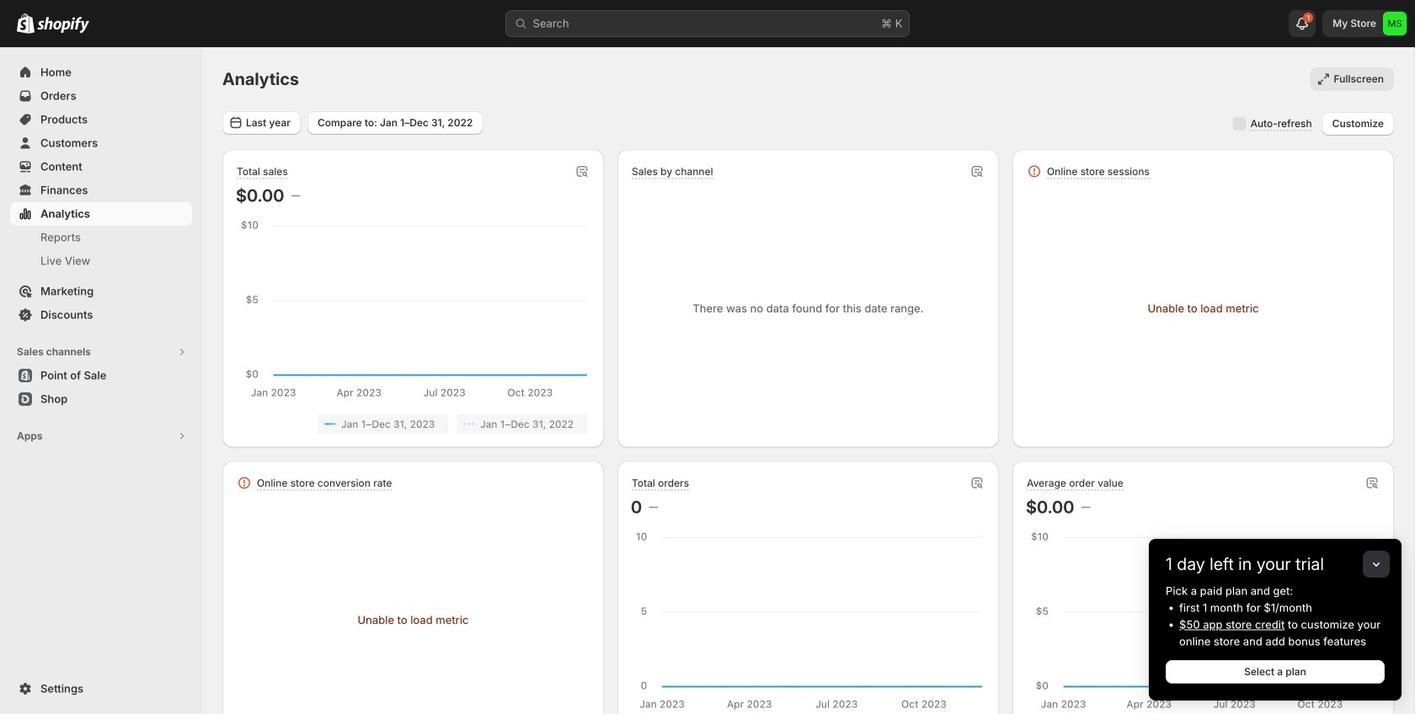 Task type: locate. For each thing, give the bounding box(es) containing it.
list
[[239, 414, 587, 434]]

shopify image
[[17, 13, 35, 33], [37, 17, 89, 33]]



Task type: describe. For each thing, give the bounding box(es) containing it.
0 horizontal spatial shopify image
[[17, 13, 35, 33]]

my store image
[[1383, 12, 1407, 35]]

1 horizontal spatial shopify image
[[37, 17, 89, 33]]



